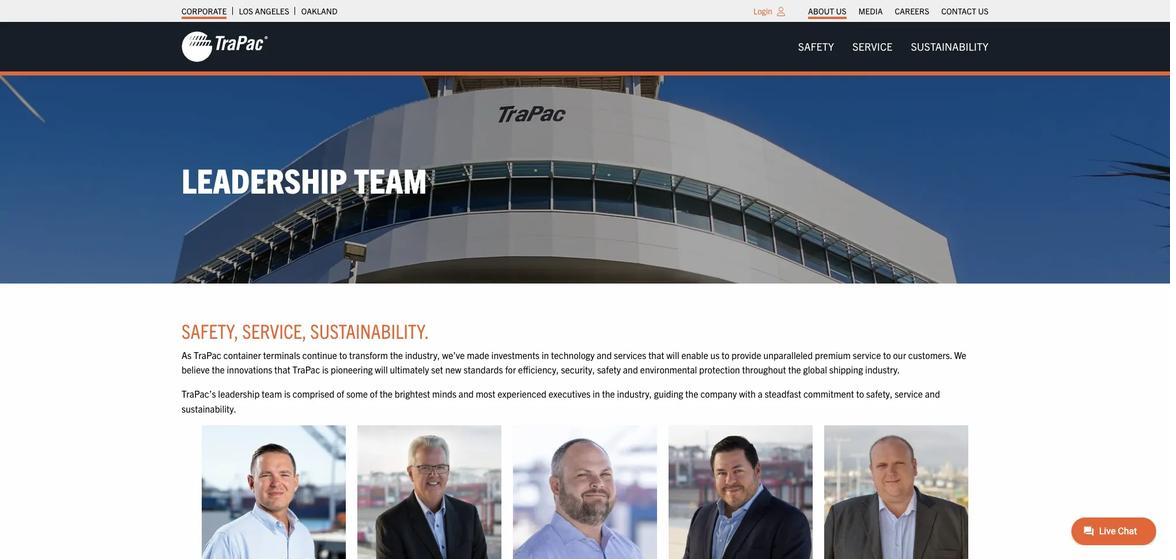 Task type: vqa. For each thing, say whether or not it's contained in the screenshot.
Service link
yes



Task type: describe. For each thing, give the bounding box(es) containing it.
2 of from the left
[[370, 388, 378, 400]]

team
[[354, 158, 427, 200]]

oakland
[[301, 6, 338, 16]]

our
[[894, 349, 907, 361]]

investments
[[492, 349, 540, 361]]

ultimately
[[390, 364, 429, 376]]

angeles
[[255, 6, 289, 16]]

terminals
[[263, 349, 300, 361]]

commitment
[[804, 388, 854, 400]]

brightest
[[395, 388, 430, 400]]

service inside as trapac container terminals continue to transform the industry, we've made investments in technology and services that will enable us to provide unparalleled premium service to our customers. we believe the innovations that trapac is pioneering will ultimately set new standards for efficiency, security, safety and environmental protection throughout the global shipping industry.
[[853, 349, 881, 361]]

login
[[754, 6, 773, 16]]

the down unparalleled
[[789, 364, 801, 376]]

throughout
[[742, 364, 786, 376]]

oakland link
[[301, 3, 338, 19]]

steadfast
[[765, 388, 802, 400]]

executives
[[549, 388, 591, 400]]

comprised
[[293, 388, 335, 400]]

0 horizontal spatial that
[[275, 364, 290, 376]]

0 horizontal spatial trapac
[[194, 349, 221, 361]]

us for about us
[[836, 6, 847, 16]]

as trapac container terminals continue to transform the industry, we've made investments in technology and services that will enable us to provide unparalleled premium service to our customers. we believe the innovations that trapac is pioneering will ultimately set new standards for efficiency, security, safety and environmental protection throughout the global shipping industry.
[[182, 349, 967, 376]]

safety, service, sustainability. main content
[[170, 318, 1001, 559]]

industry.
[[866, 364, 900, 376]]

safety, service, sustainability.
[[182, 318, 429, 343]]

global
[[804, 364, 828, 376]]

unparalleled
[[764, 349, 813, 361]]

as
[[182, 349, 192, 361]]

sustainability.
[[182, 403, 236, 414]]

los
[[239, 6, 253, 16]]

made
[[467, 349, 490, 361]]

we
[[955, 349, 967, 361]]

contact us
[[942, 6, 989, 16]]

shipping
[[830, 364, 863, 376]]

in inside trapac's leadership team is comprised of some of the brightest minds and most experienced executives in the industry, guiding the company with a steadfast commitment to safety, service and sustainability.
[[593, 388, 600, 400]]

industry, inside as trapac container terminals continue to transform the industry, we've made investments in technology and services that will enable us to provide unparalleled premium service to our customers. we believe the innovations that trapac is pioneering will ultimately set new standards for efficiency, security, safety and environmental protection throughout the global shipping industry.
[[405, 349, 440, 361]]

pioneering
[[331, 364, 373, 376]]

is inside trapac's leadership team is comprised of some of the brightest minds and most experienced executives in the industry, guiding the company with a steadfast commitment to safety, service and sustainability.
[[284, 388, 291, 400]]

to up pioneering
[[339, 349, 347, 361]]

us for contact us
[[979, 6, 989, 16]]

provide
[[732, 349, 762, 361]]

safety,
[[182, 318, 239, 343]]

trapac's
[[182, 388, 216, 400]]

technology
[[551, 349, 595, 361]]

safety link
[[789, 35, 844, 58]]

the right guiding
[[686, 388, 699, 400]]

the down safety
[[602, 388, 615, 400]]

safety
[[597, 364, 621, 376]]

login link
[[754, 6, 773, 16]]

to right us on the right of the page
[[722, 349, 730, 361]]

efficiency,
[[518, 364, 559, 376]]

customers.
[[909, 349, 953, 361]]



Task type: locate. For each thing, give the bounding box(es) containing it.
services
[[614, 349, 647, 361]]

in right the executives
[[593, 388, 600, 400]]

that up environmental
[[649, 349, 665, 361]]

1 us from the left
[[836, 6, 847, 16]]

menu bar down careers link
[[789, 35, 998, 58]]

1 horizontal spatial industry,
[[617, 388, 652, 400]]

the up the ultimately
[[390, 349, 403, 361]]

and down services
[[623, 364, 638, 376]]

to
[[339, 349, 347, 361], [722, 349, 730, 361], [884, 349, 891, 361], [857, 388, 864, 400]]

leadership
[[218, 388, 260, 400]]

trapac up believe
[[194, 349, 221, 361]]

to left the safety,
[[857, 388, 864, 400]]

set
[[431, 364, 443, 376]]

1 vertical spatial trapac
[[293, 364, 320, 376]]

0 vertical spatial that
[[649, 349, 665, 361]]

a
[[758, 388, 763, 400]]

will
[[667, 349, 680, 361], [375, 364, 388, 376]]

for
[[505, 364, 516, 376]]

container
[[223, 349, 261, 361]]

0 horizontal spatial us
[[836, 6, 847, 16]]

menu bar containing safety
[[789, 35, 998, 58]]

contact
[[942, 6, 977, 16]]

environmental
[[640, 364, 697, 376]]

sustainability.
[[310, 318, 429, 343]]

to inside trapac's leadership team is comprised of some of the brightest minds and most experienced executives in the industry, guiding the company with a steadfast commitment to safety, service and sustainability.
[[857, 388, 864, 400]]

contact us link
[[942, 3, 989, 19]]

leadership team
[[182, 158, 427, 200]]

1 vertical spatial will
[[375, 364, 388, 376]]

and left most
[[459, 388, 474, 400]]

0 horizontal spatial is
[[284, 388, 291, 400]]

0 vertical spatial in
[[542, 349, 549, 361]]

0 vertical spatial trapac
[[194, 349, 221, 361]]

is right team
[[284, 388, 291, 400]]

in up efficiency,
[[542, 349, 549, 361]]

0 horizontal spatial in
[[542, 349, 549, 361]]

industry, up the ultimately
[[405, 349, 440, 361]]

experienced
[[498, 388, 547, 400]]

corporate link
[[182, 3, 227, 19]]

1 horizontal spatial will
[[667, 349, 680, 361]]

that
[[649, 349, 665, 361], [275, 364, 290, 376]]

is down the continue
[[322, 364, 329, 376]]

sustainability link
[[902, 35, 998, 58]]

transform
[[349, 349, 388, 361]]

in inside as trapac container terminals continue to transform the industry, we've made investments in technology and services that will enable us to provide unparalleled premium service to our customers. we believe the innovations that trapac is pioneering will ultimately set new standards for efficiency, security, safety and environmental protection throughout the global shipping industry.
[[542, 349, 549, 361]]

will up environmental
[[667, 349, 680, 361]]

1 vertical spatial service
[[895, 388, 923, 400]]

us right contact in the right top of the page
[[979, 6, 989, 16]]

is
[[322, 364, 329, 376], [284, 388, 291, 400]]

we've
[[442, 349, 465, 361]]

guiding
[[654, 388, 684, 400]]

menu bar up service
[[802, 3, 995, 19]]

in
[[542, 349, 549, 361], [593, 388, 600, 400]]

0 horizontal spatial of
[[337, 388, 344, 400]]

trapac's leadership team is comprised of some of the brightest minds and most experienced executives in the industry, guiding the company with a steadfast commitment to safety, service and sustainability.
[[182, 388, 940, 414]]

trapac down the continue
[[293, 364, 320, 376]]

security,
[[561, 364, 595, 376]]

service,
[[242, 318, 307, 343]]

1 horizontal spatial service
[[895, 388, 923, 400]]

0 horizontal spatial will
[[375, 364, 388, 376]]

most
[[476, 388, 496, 400]]

service right the safety,
[[895, 388, 923, 400]]

believe
[[182, 364, 210, 376]]

service
[[853, 349, 881, 361], [895, 388, 923, 400]]

1 vertical spatial industry,
[[617, 388, 652, 400]]

company
[[701, 388, 737, 400]]

1 vertical spatial that
[[275, 364, 290, 376]]

media link
[[859, 3, 883, 19]]

about us
[[808, 6, 847, 16]]

that down terminals
[[275, 364, 290, 376]]

careers
[[895, 6, 930, 16]]

light image
[[777, 7, 785, 16]]

1 horizontal spatial trapac
[[293, 364, 320, 376]]

sustainability
[[911, 40, 989, 53]]

0 horizontal spatial industry,
[[405, 349, 440, 361]]

will down transform
[[375, 364, 388, 376]]

us
[[711, 349, 720, 361]]

industry, inside trapac's leadership team is comprised of some of the brightest minds and most experienced executives in the industry, guiding the company with a steadfast commitment to safety, service and sustainability.
[[617, 388, 652, 400]]

service inside trapac's leadership team is comprised of some of the brightest minds and most experienced executives in the industry, guiding the company with a steadfast commitment to safety, service and sustainability.
[[895, 388, 923, 400]]

industry,
[[405, 349, 440, 361], [617, 388, 652, 400]]

1 horizontal spatial is
[[322, 364, 329, 376]]

careers link
[[895, 3, 930, 19]]

0 vertical spatial service
[[853, 349, 881, 361]]

service
[[853, 40, 893, 53]]

the right believe
[[212, 364, 225, 376]]

los angeles link
[[239, 3, 289, 19]]

1 of from the left
[[337, 388, 344, 400]]

and down customers.
[[925, 388, 940, 400]]

enable
[[682, 349, 709, 361]]

about us link
[[808, 3, 847, 19]]

leadership
[[182, 158, 347, 200]]

of right some
[[370, 388, 378, 400]]

1 horizontal spatial that
[[649, 349, 665, 361]]

us right the about
[[836, 6, 847, 16]]

industry, left guiding
[[617, 388, 652, 400]]

1 vertical spatial menu bar
[[789, 35, 998, 58]]

1 horizontal spatial of
[[370, 388, 378, 400]]

0 vertical spatial menu bar
[[802, 3, 995, 19]]

0 vertical spatial will
[[667, 349, 680, 361]]

1 vertical spatial in
[[593, 388, 600, 400]]

minds
[[432, 388, 457, 400]]

media
[[859, 6, 883, 16]]

corporate image
[[182, 31, 268, 63]]

team
[[262, 388, 282, 400]]

corporate
[[182, 6, 227, 16]]

to left our
[[884, 349, 891, 361]]

with
[[739, 388, 756, 400]]

safety
[[799, 40, 834, 53]]

0 vertical spatial is
[[322, 364, 329, 376]]

safety,
[[867, 388, 893, 400]]

innovations
[[227, 364, 272, 376]]

menu bar containing about us
[[802, 3, 995, 19]]

new
[[445, 364, 462, 376]]

2 us from the left
[[979, 6, 989, 16]]

of left some
[[337, 388, 344, 400]]

service up the industry.
[[853, 349, 881, 361]]

us
[[836, 6, 847, 16], [979, 6, 989, 16]]

the left brightest
[[380, 388, 393, 400]]

and
[[597, 349, 612, 361], [623, 364, 638, 376], [459, 388, 474, 400], [925, 388, 940, 400]]

service link
[[844, 35, 902, 58]]

the
[[390, 349, 403, 361], [212, 364, 225, 376], [789, 364, 801, 376], [380, 388, 393, 400], [602, 388, 615, 400], [686, 388, 699, 400]]

premium
[[815, 349, 851, 361]]

continue
[[303, 349, 337, 361]]

0 vertical spatial industry,
[[405, 349, 440, 361]]

1 horizontal spatial us
[[979, 6, 989, 16]]

standards
[[464, 364, 503, 376]]

menu bar
[[802, 3, 995, 19], [789, 35, 998, 58]]

0 horizontal spatial service
[[853, 349, 881, 361]]

some
[[347, 388, 368, 400]]

1 vertical spatial is
[[284, 388, 291, 400]]

los angeles
[[239, 6, 289, 16]]

about
[[808, 6, 835, 16]]

protection
[[699, 364, 740, 376]]

is inside as trapac container terminals continue to transform the industry, we've made investments in technology and services that will enable us to provide unparalleled premium service to our customers. we believe the innovations that trapac is pioneering will ultimately set new standards for efficiency, security, safety and environmental protection throughout the global shipping industry.
[[322, 364, 329, 376]]

of
[[337, 388, 344, 400], [370, 388, 378, 400]]

1 horizontal spatial in
[[593, 388, 600, 400]]

trapac
[[194, 349, 221, 361], [293, 364, 320, 376]]

and up safety
[[597, 349, 612, 361]]



